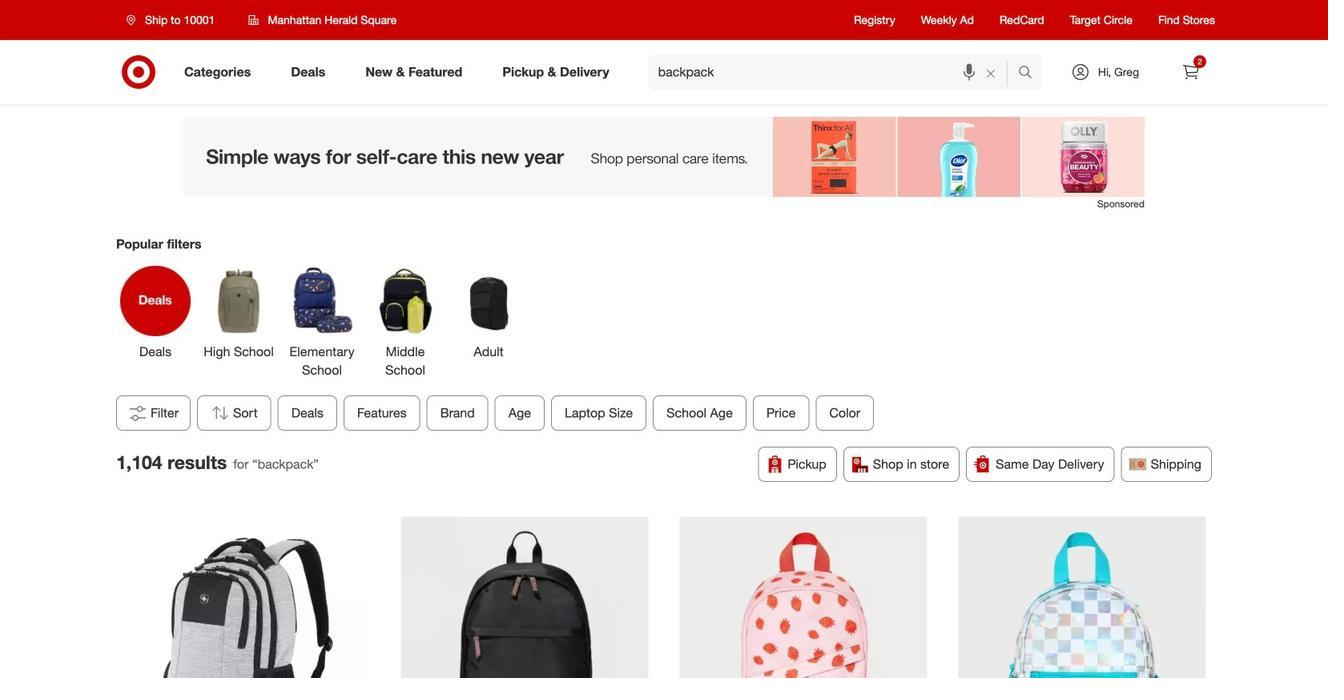 Task type: vqa. For each thing, say whether or not it's contained in the screenshot.
3rd Report review
no



Task type: locate. For each thing, give the bounding box(es) containing it.
swissgear laptop 18" backpack - light heather gray image
[[122, 517, 370, 679], [122, 517, 370, 679]]

kids' mini backpack with diagonal zipper - cat & jack™ image
[[680, 517, 928, 679], [680, 517, 928, 679]]

kids' adaptive mini backpack - cat & jack™ iridescent blue image
[[959, 517, 1207, 679], [959, 517, 1207, 679]]

backpack - goodfellow & co™ image
[[401, 517, 649, 679], [401, 517, 649, 679]]



Task type: describe. For each thing, give the bounding box(es) containing it.
What can we help you find? suggestions appear below search field
[[649, 55, 1023, 90]]

advertisement element
[[184, 117, 1145, 197]]



